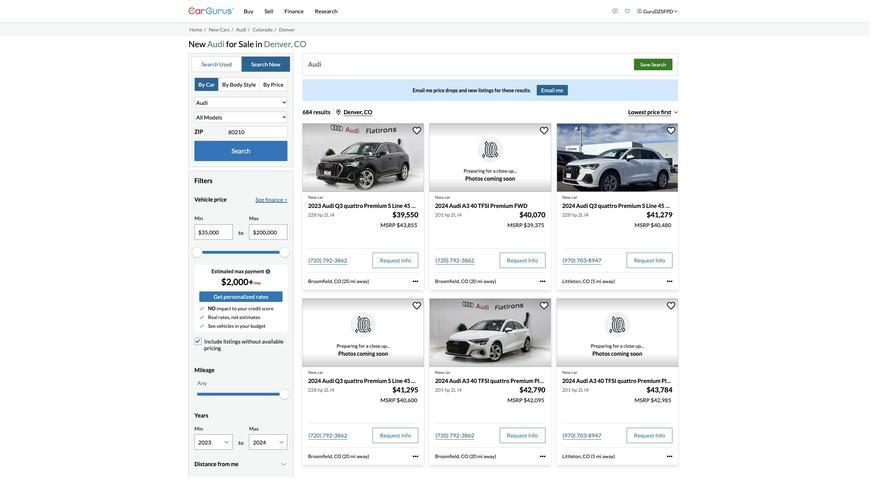 Task type: locate. For each thing, give the bounding box(es) containing it.
mi for $43,784
[[597, 454, 602, 460]]

1 vertical spatial in
[[235, 323, 239, 329]]

score
[[262, 306, 274, 312]]

by car
[[198, 81, 215, 88]]

201 right $41,295
[[436, 387, 444, 393]]

request info for $42,790
[[507, 433, 539, 439]]

ellipsis h image for $41,295
[[413, 454, 419, 460]]

0 vertical spatial max
[[249, 216, 259, 222]]

car
[[206, 81, 215, 88]]

by
[[198, 81, 205, 88], [222, 81, 229, 88], [264, 81, 270, 88]]

price
[[434, 87, 445, 93], [214, 196, 227, 203]]

price
[[271, 81, 284, 88]]

to up distance from me dropdown button
[[239, 440, 244, 447]]

available
[[262, 338, 284, 345]]

2 (970) 703-8947 from the top
[[563, 433, 602, 439]]

credit
[[249, 306, 261, 312]]

(970)
[[563, 257, 576, 264], [563, 433, 576, 439]]

mi for $39,550
[[351, 279, 356, 284]]

2l
[[324, 212, 330, 218], [451, 212, 457, 218], [579, 212, 584, 218], [324, 387, 330, 393], [451, 387, 457, 393], [579, 387, 584, 393]]

1 vertical spatial littleton, co (5 mi away)
[[563, 454, 615, 460]]

new car 2024 audi q3 quattro premium s line 45 tfsi awd up $41,295 msrp $40,600
[[308, 370, 438, 385]]

0 vertical spatial check image
[[199, 307, 204, 311]]

by inside 'by price' tab
[[264, 81, 270, 88]]

search new tab
[[242, 57, 290, 72]]

away) for $42,790
[[484, 454, 497, 460]]

792- for $39,550
[[323, 257, 335, 264]]

0 vertical spatial (5
[[591, 279, 596, 284]]

$39,550 msrp $43,855
[[381, 211, 419, 228]]

msrp for $41,279
[[635, 222, 650, 228]]

$41,295
[[393, 386, 419, 394]]

by price
[[264, 81, 284, 88]]

2 (970) 703-8947 button from the top
[[563, 428, 602, 444]]

$42,985
[[651, 397, 672, 404]]

quattro for $39,550
[[344, 203, 363, 209]]

2024
[[436, 203, 449, 209], [563, 203, 576, 209], [308, 378, 321, 385], [436, 378, 449, 385], [563, 378, 576, 385]]

new inside new car 2023 audi q3 quattro premium s line 45 tfsi awd
[[308, 195, 317, 200]]

car for $42,790
[[445, 370, 451, 375]]

audi for $43,784
[[577, 378, 589, 385]]

0 horizontal spatial price
[[214, 196, 227, 203]]

msrp inside $41,279 msrp $40,480
[[635, 222, 650, 228]]

$43,855
[[397, 222, 418, 228]]

703-
[[577, 257, 589, 264], [577, 433, 589, 439]]

(720) for $42,790
[[436, 433, 449, 439]]

mi for $41,295
[[351, 454, 356, 460]]

msrp inside $39,550 msrp $43,855
[[381, 222, 396, 228]]

0 horizontal spatial see
[[208, 323, 216, 329]]

1 (970) from the top
[[563, 257, 576, 264]]

3862 for $41,295
[[335, 433, 348, 439]]

check image
[[199, 307, 204, 311], [199, 315, 204, 320], [199, 324, 204, 329]]

plus up $42,790
[[535, 378, 546, 385]]

awd inside new car 2023 audi q3 quattro premium s line 45 tfsi awd
[[424, 203, 438, 209]]

1 min from the top
[[195, 216, 203, 222]]

0 vertical spatial in
[[256, 39, 263, 49]]

littleton, co (5 mi away)
[[563, 279, 615, 284], [563, 454, 615, 460]]

listings
[[479, 87, 494, 93], [224, 338, 241, 345]]

1 / from the left
[[204, 27, 206, 32]]

new car 2024 audi a3 40 tfsi quattro premium plus awd for $43,784
[[563, 370, 688, 385]]

(5
[[591, 279, 596, 284], [591, 454, 596, 460]]

228 hp 2l i4 for $41,295
[[308, 387, 335, 393]]

max
[[249, 216, 259, 222], [249, 426, 259, 432]]

by inside by car tab
[[198, 81, 205, 88]]

see left finance
[[256, 196, 264, 203]]

(720) for $41,295
[[309, 433, 322, 439]]

by left body
[[222, 81, 229, 88]]

new car 2024 audi a3 40 tfsi premium fwd
[[436, 195, 528, 209]]

2 new car 2024 audi a3 40 tfsi quattro premium plus awd from the left
[[563, 370, 688, 385]]

plus
[[535, 378, 546, 385], [662, 378, 673, 385]]

line up $41,279
[[647, 203, 657, 209]]

1 8947 from the top
[[589, 257, 602, 264]]

me for email me
[[556, 87, 564, 94]]

see
[[256, 196, 264, 203], [208, 323, 216, 329]]

include listings without available pricing
[[204, 338, 284, 352]]

quattro inside new car 2023 audi q3 quattro premium s line 45 tfsi awd
[[344, 203, 363, 209]]

audi inside new car 2023 audi q3 quattro premium s line 45 tfsi awd
[[322, 203, 334, 209]]

cars
[[220, 27, 230, 32]]

away)
[[357, 279, 369, 284], [484, 279, 497, 284], [603, 279, 615, 284], [357, 454, 369, 460], [484, 454, 497, 460], [603, 454, 615, 460]]

ibis white 2024 audi a3 40 tfsi quattro premium plus awd sedan all-wheel drive automatic image
[[430, 299, 551, 367]]

1 littleton, co (5 mi away) from the top
[[563, 279, 615, 284]]

sell button
[[259, 0, 279, 22]]

drops
[[446, 87, 458, 93]]

check image up include
[[199, 324, 204, 329]]

request for $40,070
[[507, 257, 528, 264]]

search down 'zip' phone field
[[232, 147, 251, 155]]

1 horizontal spatial email
[[542, 87, 555, 94]]

request info for $40,070
[[507, 257, 539, 264]]

search right the save on the top of the page
[[652, 62, 667, 68]]

s up $39,550 msrp $43,855
[[388, 203, 391, 209]]

1 vertical spatial new car 2024 audi q3 quattro premium s line 45 tfsi awd
[[308, 370, 438, 385]]

price right the vehicle
[[214, 196, 227, 203]]

/
[[204, 27, 206, 32], [232, 27, 234, 32], [248, 27, 250, 32], [275, 27, 276, 32]]

quattro for $41,295
[[344, 378, 363, 385]]

any
[[197, 380, 207, 387]]

2 8947 from the top
[[589, 433, 602, 439]]

check image left no
[[199, 307, 204, 311]]

0 vertical spatial chevron down image
[[675, 9, 678, 13]]

by body style tab
[[219, 78, 260, 91]]

0 vertical spatial 8947
[[589, 257, 602, 264]]

228 hp 2l i4
[[308, 212, 335, 218], [563, 212, 589, 218], [308, 387, 335, 393]]

ellipsis h image for $40,070
[[540, 279, 546, 284]]

8947 for $43,784
[[589, 433, 602, 439]]

search left used
[[202, 61, 218, 68]]

40 for $42,790
[[471, 378, 477, 385]]

new car 2024 audi q3 quattro premium s line 45 tfsi awd up $41,279 msrp $40,480
[[563, 195, 692, 209]]

0 vertical spatial (970) 703-8947 button
[[563, 253, 602, 268]]

request info for $39,550
[[380, 257, 411, 264]]

8947
[[589, 257, 602, 264], [589, 433, 602, 439]]

distance from me
[[195, 461, 239, 468]]

msrp for $43,784
[[635, 397, 650, 404]]

request info for $41,295
[[380, 433, 411, 439]]

tab list containing search used
[[192, 56, 290, 72]]

request info button for $39,550
[[373, 253, 419, 268]]

msrp left $39,375
[[508, 222, 523, 228]]

new car 2024 audi q3 quattro premium s line 45 tfsi awd for $41,279
[[563, 195, 692, 209]]

by for by price
[[264, 81, 270, 88]]

msrp left $40,600
[[381, 397, 396, 404]]

1 horizontal spatial see
[[256, 196, 264, 203]]

1 vertical spatial 703-
[[577, 433, 589, 439]]

0 horizontal spatial for
[[226, 39, 237, 49]]

in right 'sale'
[[256, 39, 263, 49]]

1 plus from the left
[[535, 378, 546, 385]]

2l for $40,070
[[451, 212, 457, 218]]

201 for $40,070
[[436, 212, 444, 218]]

new for $43,784
[[563, 370, 571, 375]]

msrp left $43,855
[[381, 222, 396, 228]]

45 for $39,550
[[404, 203, 411, 209]]

msrp for $42,790
[[508, 397, 523, 404]]

for left 'sale'
[[226, 39, 237, 49]]

1 horizontal spatial for
[[495, 87, 502, 93]]

2024 audi q3 quattro premium s line 45 tfsi awd suv / crossover all-wheel drive 8-speed automatic image
[[557, 124, 679, 192]]

away) for $41,295
[[357, 454, 369, 460]]

get personalized rates
[[214, 294, 269, 300]]

menu bar
[[234, 0, 610, 22]]

a3 for $42,790
[[463, 378, 470, 385]]

1 vertical spatial (970)
[[563, 433, 576, 439]]

by car tab
[[195, 78, 219, 91]]

a3 inside new car 2024 audi a3 40 tfsi premium fwd
[[463, 203, 470, 209]]

msrp
[[381, 222, 396, 228], [508, 222, 523, 228], [635, 222, 650, 228], [381, 397, 396, 404], [508, 397, 523, 404], [635, 397, 650, 404]]

info for $39,550
[[402, 257, 411, 264]]

(970) for $41,279
[[563, 257, 576, 264]]

to left max text box
[[239, 230, 244, 236]]

chevron down image inside gurudzsfpd popup button
[[675, 9, 678, 13]]

awd
[[424, 203, 438, 209], [678, 203, 692, 209], [424, 378, 438, 385], [547, 378, 560, 385], [674, 378, 688, 385]]

for
[[226, 39, 237, 49], [495, 87, 502, 93]]

new car 2024 audi a3 40 tfsi quattro premium plus awd up $42,790 msrp $42,095
[[436, 370, 560, 385]]

msrp inside $41,295 msrp $40,600
[[381, 397, 396, 404]]

1 littleton, from the top
[[563, 279, 582, 284]]

0 vertical spatial your
[[238, 306, 248, 312]]

0 vertical spatial price
[[434, 87, 445, 93]]

new for $41,279
[[563, 195, 571, 200]]

2 littleton, co (5 mi away) from the top
[[563, 454, 615, 460]]

1 vertical spatial your
[[240, 323, 250, 329]]

your down estimates
[[240, 323, 250, 329]]

line
[[392, 203, 403, 209], [647, 203, 657, 209], [392, 378, 403, 385]]

new inside new car 2024 audi a3 40 tfsi premium fwd
[[436, 195, 444, 200]]

by price tab
[[260, 78, 287, 91]]

min down years
[[195, 426, 203, 432]]

ellipsis h image
[[413, 279, 419, 284], [540, 279, 546, 284], [667, 279, 673, 284], [413, 454, 419, 460], [540, 454, 546, 460], [667, 454, 673, 460]]

premium left fwd
[[491, 203, 514, 209]]

home / new cars / audi / colorado / denver
[[190, 27, 295, 32]]

1 (970) 703-8947 button from the top
[[563, 253, 602, 268]]

audi for $42,790
[[450, 378, 461, 385]]

1 (5 from the top
[[591, 279, 596, 284]]

0 vertical spatial denver,
[[264, 39, 293, 49]]

1 by from the left
[[198, 81, 205, 88]]

s for $41,295
[[388, 378, 391, 385]]

by inside by body style tab
[[222, 81, 229, 88]]

audi
[[236, 27, 246, 32], [207, 39, 225, 49], [308, 61, 322, 68], [322, 203, 334, 209], [450, 203, 461, 209], [577, 203, 589, 209], [322, 378, 334, 385], [450, 378, 461, 385], [577, 378, 589, 385]]

plus up $43,784
[[662, 378, 673, 385]]

line up $41,295
[[392, 378, 403, 385]]

0 horizontal spatial me
[[231, 461, 239, 468]]

tfsi inside new car 2024 audi a3 40 tfsi premium fwd
[[478, 203, 490, 209]]

2 by from the left
[[222, 81, 229, 88]]

2l for $39,550
[[324, 212, 330, 218]]

1 horizontal spatial denver,
[[344, 109, 363, 116]]

premium inside new car 2023 audi q3 quattro premium s line 45 tfsi awd
[[364, 203, 387, 209]]

gurudzsfpd button
[[634, 1, 682, 21]]

1 (970) 703-8947 from the top
[[563, 257, 602, 264]]

msrp inside '$40,070 msrp $39,375'
[[508, 222, 523, 228]]

mileage
[[195, 367, 215, 374]]

792- for $41,295
[[323, 433, 335, 439]]

used
[[219, 61, 232, 68]]

by left car
[[198, 81, 205, 88]]

(20 for $42,790
[[470, 454, 477, 460]]

0 horizontal spatial by
[[198, 81, 205, 88]]

(970) 703-8947
[[563, 257, 602, 264], [563, 433, 602, 439]]

3 check image from the top
[[199, 324, 204, 329]]

awd for $41,279
[[678, 203, 692, 209]]

201 hp 2l i4 for $42,790
[[436, 387, 462, 393]]

2 horizontal spatial me
[[556, 87, 564, 94]]

new car 2024 audi a3 40 tfsi quattro premium plus awd
[[436, 370, 560, 385], [563, 370, 688, 385]]

search
[[202, 61, 218, 68], [251, 61, 268, 68], [652, 62, 667, 68], [232, 147, 251, 155]]

0 horizontal spatial vehicle photo unavailable image
[[303, 299, 424, 367]]

45 up $39,550 in the top of the page
[[404, 203, 411, 209]]

tab list
[[192, 56, 290, 72], [195, 78, 288, 91]]

personalized
[[224, 294, 255, 300]]

0 vertical spatial (970)
[[563, 257, 576, 264]]

msrp left $42,095
[[508, 397, 523, 404]]

201 right $39,550 in the top of the page
[[436, 212, 444, 218]]

email left drops
[[413, 87, 425, 93]]

ellipsis h image for $42,790
[[540, 454, 546, 460]]

2 max from the top
[[249, 426, 259, 432]]

broomfield, co (20 mi away)
[[308, 279, 369, 284], [436, 279, 497, 284], [308, 454, 369, 460], [436, 454, 497, 460]]

1 new car 2024 audi a3 40 tfsi quattro premium plus awd from the left
[[436, 370, 560, 385]]

3 by from the left
[[264, 81, 270, 88]]

2l for $42,790
[[451, 387, 457, 393]]

vehicle photo unavailable image
[[430, 124, 551, 192], [303, 299, 424, 367], [557, 299, 679, 367]]

listings down see vehicles in your budget
[[224, 338, 241, 345]]

msrp left $40,480
[[635, 222, 650, 228]]

2 littleton, from the top
[[563, 454, 582, 460]]

/ right "home" link
[[204, 27, 206, 32]]

line for $41,295
[[392, 378, 403, 385]]

0 horizontal spatial chevron down image
[[281, 462, 288, 468]]

colorado
[[253, 27, 273, 32]]

new car 2024 audi a3 40 tfsi quattro premium plus awd up "$43,784 msrp $42,985"
[[563, 370, 688, 385]]

/ left 'denver'
[[275, 27, 276, 32]]

line inside new car 2023 audi q3 quattro premium s line 45 tfsi awd
[[392, 203, 403, 209]]

228 hp 2l i4 for $39,550
[[308, 212, 335, 218]]

1 horizontal spatial new car 2024 audi a3 40 tfsi quattro premium plus awd
[[563, 370, 688, 385]]

(970) 703-8947 button for $41,279
[[563, 253, 602, 268]]

see for see finance >
[[256, 196, 264, 203]]

hp for $42,790
[[445, 387, 450, 393]]

away) for $39,550
[[357, 279, 369, 284]]

228 for $41,279
[[563, 212, 571, 218]]

q3 inside new car 2023 audi q3 quattro premium s line 45 tfsi awd
[[335, 203, 343, 209]]

to up real rates, not estimates
[[232, 306, 237, 312]]

search up style
[[251, 61, 268, 68]]

me
[[556, 87, 564, 94], [426, 87, 433, 93], [231, 461, 239, 468]]

quattro
[[344, 203, 363, 209], [599, 203, 618, 209], [344, 378, 363, 385], [491, 378, 510, 385], [618, 378, 637, 385]]

audi inside new car 2024 audi a3 40 tfsi premium fwd
[[450, 203, 461, 209]]

0 horizontal spatial plus
[[535, 378, 546, 385]]

2 vertical spatial check image
[[199, 324, 204, 329]]

1 max from the top
[[249, 216, 259, 222]]

4 / from the left
[[275, 27, 276, 32]]

1 horizontal spatial me
[[426, 87, 433, 93]]

2 check image from the top
[[199, 315, 204, 320]]

2 plus from the left
[[662, 378, 673, 385]]

see down real
[[208, 323, 216, 329]]

i4 for $40,070
[[458, 212, 462, 218]]

me for email me price drops and new listings for these results.
[[426, 87, 433, 93]]

by left price
[[264, 81, 270, 88]]

msrp inside "$43,784 msrp $42,985"
[[635, 397, 650, 404]]

your
[[238, 306, 248, 312], [240, 323, 250, 329]]

broomfield, for $42,790
[[436, 454, 461, 460]]

0 vertical spatial listings
[[479, 87, 494, 93]]

1 horizontal spatial by
[[222, 81, 229, 88]]

car inside new car 2023 audi q3 quattro premium s line 45 tfsi awd
[[318, 195, 324, 200]]

1 vertical spatial see
[[208, 323, 216, 329]]

/ right cars
[[232, 27, 234, 32]]

(20 for $41,295
[[343, 454, 350, 460]]

8947 for $41,279
[[589, 257, 602, 264]]

(970) 703-8947 button
[[563, 253, 602, 268], [563, 428, 602, 444]]

$43,784
[[647, 386, 673, 394]]

2024 for $42,790
[[436, 378, 449, 385]]

vehicle photo unavailable image for $41,295
[[303, 299, 424, 367]]

listings right new
[[479, 87, 494, 93]]

tab list containing by car
[[195, 78, 288, 91]]

2 (5 from the top
[[591, 454, 596, 460]]

mi
[[351, 279, 356, 284], [478, 279, 483, 284], [597, 279, 602, 284], [351, 454, 356, 460], [478, 454, 483, 460], [597, 454, 602, 460]]

your up estimates
[[238, 306, 248, 312]]

co for $42,790
[[461, 454, 469, 460]]

0 horizontal spatial new car 2024 audi a3 40 tfsi quattro premium plus awd
[[436, 370, 560, 385]]

max down years dropdown button
[[249, 426, 259, 432]]

filters
[[195, 177, 213, 185]]

request info button for $41,295
[[373, 428, 419, 444]]

1 vertical spatial check image
[[199, 315, 204, 320]]

45 up $41,279
[[658, 203, 665, 209]]

tab list down used
[[195, 78, 288, 91]]

0 horizontal spatial in
[[235, 323, 239, 329]]

0 vertical spatial see
[[256, 196, 264, 203]]

tab list up by body style
[[192, 56, 290, 72]]

1 horizontal spatial chevron down image
[[675, 9, 678, 13]]

min down the vehicle
[[195, 216, 203, 222]]

hp for $40,070
[[445, 212, 450, 218]]

1 vertical spatial min
[[195, 426, 203, 432]]

0 vertical spatial (970) 703-8947
[[563, 257, 602, 264]]

(720) 792-3862 button for $41,295
[[308, 428, 348, 444]]

denver, down 'denver'
[[264, 39, 293, 49]]

45 up $41,295
[[404, 378, 411, 385]]

$41,295 msrp $40,600
[[381, 386, 419, 404]]

new cars link
[[209, 27, 230, 32]]

denver, co
[[344, 109, 373, 116]]

premium up $43,784
[[638, 378, 661, 385]]

premium up $41,279 msrp $40,480
[[619, 203, 642, 209]]

away) for $41,279
[[603, 279, 615, 284]]

new audi for sale in denver, co
[[189, 39, 307, 49]]

email inside button
[[542, 87, 555, 94]]

for left these
[[495, 87, 502, 93]]

$40,600
[[397, 397, 418, 404]]

/ right audi 'link'
[[248, 27, 250, 32]]

s for $39,550
[[388, 203, 391, 209]]

check image left real
[[199, 315, 204, 320]]

car for $41,295
[[318, 370, 324, 375]]

see inside "link"
[[256, 196, 264, 203]]

0 vertical spatial min
[[195, 216, 203, 222]]

45 inside new car 2023 audi q3 quattro premium s line 45 tfsi awd
[[404, 203, 411, 209]]

1 horizontal spatial vehicle photo unavailable image
[[430, 124, 551, 192]]

me inside button
[[556, 87, 564, 94]]

line up $39,550 in the top of the page
[[392, 203, 403, 209]]

0 horizontal spatial listings
[[224, 338, 241, 345]]

1 horizontal spatial in
[[256, 39, 263, 49]]

201 right $42,790
[[563, 387, 571, 393]]

1 vertical spatial max
[[249, 426, 259, 432]]

msrp inside $42,790 msrp $42,095
[[508, 397, 523, 404]]

mileage button
[[195, 362, 288, 379]]

1 vertical spatial tab list
[[195, 78, 288, 91]]

1 horizontal spatial plus
[[662, 378, 673, 385]]

(20 for $39,550
[[343, 279, 350, 284]]

broomfield, co (20 mi away) for $40,070
[[436, 279, 497, 284]]

a3 for $43,784
[[590, 378, 597, 385]]

saved cars image
[[626, 9, 630, 14]]

$43,784 msrp $42,985
[[635, 386, 673, 404]]

$39,550
[[393, 211, 419, 219]]

new inside tab
[[269, 61, 281, 68]]

1 vertical spatial listings
[[224, 338, 241, 345]]

price left drops
[[434, 87, 445, 93]]

0 vertical spatial tab list
[[192, 56, 290, 72]]

0 horizontal spatial email
[[413, 87, 425, 93]]

40 inside new car 2024 audi a3 40 tfsi premium fwd
[[471, 203, 477, 209]]

a3
[[463, 203, 470, 209], [463, 378, 470, 385], [590, 378, 597, 385]]

by for by body style
[[222, 81, 229, 88]]

2 703- from the top
[[577, 433, 589, 439]]

(720) 792-3862 for $42,790
[[436, 433, 475, 439]]

s up $41,279 msrp $40,480
[[643, 203, 646, 209]]

0 vertical spatial littleton, co (5 mi away)
[[563, 279, 615, 284]]

0 vertical spatial 703-
[[577, 257, 589, 264]]

3862 for $40,070
[[462, 257, 475, 264]]

(970) for $43,784
[[563, 433, 576, 439]]

1 vertical spatial (5
[[591, 454, 596, 460]]

search inside "button"
[[652, 62, 667, 68]]

broomfield, for $41,295
[[308, 454, 333, 460]]

1 vertical spatial 8947
[[589, 433, 602, 439]]

cargurus logo homepage link image
[[189, 1, 234, 21]]

search inside 'button'
[[232, 147, 251, 155]]

2 vertical spatial to
[[239, 440, 244, 447]]

1 703- from the top
[[577, 257, 589, 264]]

msrp left '$42,985' on the right bottom
[[635, 397, 650, 404]]

1 vertical spatial (970) 703-8947
[[563, 433, 602, 439]]

these
[[502, 87, 515, 93]]

get personalized rates button
[[199, 292, 283, 302]]

chevron down image inside distance from me dropdown button
[[281, 462, 288, 468]]

792-
[[323, 257, 335, 264], [450, 257, 462, 264], [323, 433, 335, 439], [450, 433, 462, 439]]

0 vertical spatial littleton,
[[563, 279, 582, 284]]

new for $41,295
[[308, 370, 317, 375]]

co for $43,784
[[583, 454, 590, 460]]

0 vertical spatial new car 2024 audi q3 quattro premium s line 45 tfsi awd
[[563, 195, 692, 209]]

denver, right map marker alt icon
[[344, 109, 363, 116]]

201 hp 2l i4 for $43,784
[[563, 387, 589, 393]]

premium up $39,550 msrp $43,855
[[364, 203, 387, 209]]

email right results.
[[542, 87, 555, 94]]

and
[[459, 87, 467, 93]]

2024 inside new car 2024 audi a3 40 tfsi premium fwd
[[436, 203, 449, 209]]

colorado link
[[253, 27, 273, 32]]

s up $41,295 msrp $40,600
[[388, 378, 391, 385]]

$40,480
[[651, 222, 672, 228]]

gurudzsfpd menu item
[[634, 1, 682, 21]]

car inside new car 2024 audi a3 40 tfsi premium fwd
[[445, 195, 451, 200]]

2 horizontal spatial vehicle photo unavailable image
[[557, 299, 679, 367]]

max up max text box
[[249, 216, 259, 222]]

denver
[[279, 27, 295, 32]]

2 (970) from the top
[[563, 433, 576, 439]]

1 vertical spatial littleton,
[[563, 454, 582, 460]]

1 vertical spatial chevron down image
[[281, 462, 288, 468]]

0 horizontal spatial new car 2024 audi q3 quattro premium s line 45 tfsi awd
[[308, 370, 438, 385]]

in down not
[[235, 323, 239, 329]]

1 horizontal spatial new car 2024 audi q3 quattro premium s line 45 tfsi awd
[[563, 195, 692, 209]]

1 vertical spatial (970) 703-8947 button
[[563, 428, 602, 444]]

2 horizontal spatial by
[[264, 81, 270, 88]]

chevron down image
[[675, 9, 678, 13], [281, 462, 288, 468]]

tfsi inside new car 2023 audi q3 quattro premium s line 45 tfsi awd
[[412, 203, 423, 209]]

s inside new car 2023 audi q3 quattro premium s line 45 tfsi awd
[[388, 203, 391, 209]]

info circle image
[[266, 269, 271, 274]]

request info
[[380, 257, 411, 264], [507, 257, 539, 264], [635, 257, 666, 264], [380, 433, 411, 439], [507, 433, 539, 439], [635, 433, 666, 439]]



Task type: describe. For each thing, give the bounding box(es) containing it.
Min text field
[[195, 225, 233, 240]]

get
[[214, 294, 223, 300]]

no
[[208, 306, 216, 312]]

premium inside new car 2024 audi a3 40 tfsi premium fwd
[[491, 203, 514, 209]]

plus for $43,784
[[662, 378, 673, 385]]

zip
[[195, 129, 203, 135]]

estimates
[[240, 315, 260, 321]]

new for $40,070
[[436, 195, 444, 200]]

co for $39,550
[[334, 279, 342, 284]]

littleton, for $41,279
[[563, 279, 582, 284]]

listings inside include listings without available pricing
[[224, 338, 241, 345]]

see vehicles in your budget
[[208, 323, 266, 329]]

user icon image
[[638, 9, 643, 14]]

2l for $43,784
[[579, 387, 584, 393]]

3862 for $42,790
[[462, 433, 475, 439]]

0 vertical spatial for
[[226, 39, 237, 49]]

estimated
[[212, 269, 234, 275]]

search for search
[[232, 147, 251, 155]]

(720) 792-3862 for $39,550
[[309, 257, 348, 264]]

2 min from the top
[[195, 426, 203, 432]]

request for $42,790
[[507, 433, 528, 439]]

estimated max payment
[[212, 269, 264, 275]]

1 check image from the top
[[199, 307, 204, 311]]

email me price drops and new listings for these results.
[[413, 87, 531, 93]]

search button
[[195, 141, 288, 161]]

228 for $41,295
[[308, 387, 317, 393]]

$42,790 msrp $42,095
[[508, 386, 546, 404]]

hp for $41,295
[[318, 387, 323, 393]]

request info button for $42,790
[[500, 428, 546, 444]]

research button
[[310, 0, 343, 22]]

add a car review image
[[613, 9, 618, 14]]

years button
[[195, 407, 288, 425]]

hp for $39,550
[[318, 212, 323, 218]]

real rates, not estimates
[[208, 315, 260, 321]]

1 horizontal spatial price
[[434, 87, 445, 93]]

ellipsis h image for $39,550
[[413, 279, 419, 284]]

not
[[231, 315, 239, 321]]

years
[[195, 412, 208, 419]]

vehicle
[[195, 196, 213, 203]]

201 for $43,784
[[563, 387, 571, 393]]

2024 for $41,295
[[308, 378, 321, 385]]

audi for $41,295
[[322, 378, 334, 385]]

car for $39,550
[[318, 195, 324, 200]]

q3 for $39,550
[[335, 203, 343, 209]]

finance
[[285, 8, 304, 14]]

40 for $40,070
[[471, 203, 477, 209]]

style
[[244, 81, 256, 88]]

cargurus logo homepage link link
[[189, 1, 234, 21]]

see finance > link
[[256, 196, 288, 204]]

684 results
[[303, 109, 331, 116]]

703- for $43,784
[[577, 433, 589, 439]]

new for $39,550
[[308, 195, 317, 200]]

msrp for $41,295
[[381, 397, 396, 404]]

distance
[[195, 461, 217, 468]]

line for $41,279
[[647, 203, 657, 209]]

request info for $41,279
[[635, 257, 666, 264]]

research
[[315, 8, 338, 14]]

$41,279 msrp $40,480
[[635, 211, 673, 228]]

ZIP telephone field
[[226, 126, 288, 138]]

vehicle price
[[195, 196, 227, 203]]

request for $39,550
[[380, 257, 400, 264]]

request info button for $40,070
[[500, 253, 546, 268]]

search used tab
[[192, 57, 242, 72]]

vehicles
[[217, 323, 234, 329]]

me inside dropdown button
[[231, 461, 239, 468]]

rates
[[256, 294, 269, 300]]

no impact to your credit score
[[208, 306, 274, 312]]

new
[[468, 87, 478, 93]]

save search button
[[634, 59, 673, 70]]

save
[[641, 62, 651, 68]]

vehicle photo unavailable image for $40,070
[[430, 124, 551, 192]]

search new
[[251, 61, 281, 68]]

2 / from the left
[[232, 27, 234, 32]]

201 hp 2l i4 for $40,070
[[436, 212, 462, 218]]

45 for $41,279
[[658, 203, 665, 209]]

msrp for $40,070
[[508, 222, 523, 228]]

1 vertical spatial to
[[232, 306, 237, 312]]

$40,070
[[520, 211, 546, 219]]

2023
[[308, 203, 321, 209]]

(720) 792-3862 button for $40,070
[[436, 253, 475, 268]]

$2,000+
[[221, 277, 254, 287]]

q3 for $41,279
[[590, 203, 597, 209]]

home
[[190, 27, 203, 32]]

228 for $39,550
[[308, 212, 317, 218]]

request for $41,279
[[635, 257, 655, 264]]

(5 for $41,279
[[591, 279, 596, 284]]

finance button
[[279, 0, 310, 22]]

$2,000+ /mo
[[221, 277, 261, 287]]

$40,070 msrp $39,375
[[508, 211, 546, 228]]

max
[[235, 269, 244, 275]]

by body style
[[222, 81, 256, 88]]

40 for $43,784
[[598, 378, 605, 385]]

include
[[204, 338, 222, 345]]

body
[[230, 81, 243, 88]]

info for $40,070
[[529, 257, 539, 264]]

(720) for $39,550
[[309, 257, 322, 264]]

gurudzsfpd menu
[[610, 1, 682, 21]]

budget
[[251, 323, 266, 329]]

mi for $41,279
[[597, 279, 602, 284]]

1 horizontal spatial listings
[[479, 87, 494, 93]]

distance from me button
[[195, 456, 288, 474]]

1 vertical spatial price
[[214, 196, 227, 203]]

impact
[[217, 306, 231, 312]]

premium up $41,295 msrp $40,600
[[364, 378, 387, 385]]

i4 for $43,784
[[585, 387, 589, 393]]

awd for $41,295
[[424, 378, 438, 385]]

request info for $43,784
[[635, 433, 666, 439]]

228 hp 2l i4 for $41,279
[[563, 212, 589, 218]]

payment
[[245, 269, 264, 275]]

co for $41,279
[[583, 279, 590, 284]]

from
[[218, 461, 230, 468]]

i4 for $42,790
[[458, 387, 462, 393]]

sell
[[265, 8, 274, 14]]

away) for $43,784
[[603, 454, 615, 460]]

home link
[[190, 27, 203, 32]]

denver, co button
[[337, 109, 373, 116]]

mi for $42,790
[[478, 454, 483, 460]]

/mo
[[254, 281, 261, 286]]

results
[[314, 109, 331, 116]]

q3 for $41,295
[[335, 378, 343, 385]]

finance
[[266, 196, 283, 203]]

3862 for $39,550
[[335, 257, 348, 264]]

i4 for $41,295
[[330, 387, 335, 393]]

audi link
[[236, 27, 246, 32]]

(970) 703-8947 for $41,279
[[563, 257, 602, 264]]

car for $40,070
[[445, 195, 451, 200]]

premium up $42,790
[[511, 378, 534, 385]]

ellipsis h image for $41,279
[[667, 279, 673, 284]]

awd for $39,550
[[424, 203, 438, 209]]

info for $43,784
[[656, 433, 666, 439]]

0 horizontal spatial denver,
[[264, 39, 293, 49]]

Max text field
[[250, 225, 287, 240]]

search used
[[202, 61, 232, 68]]

map marker alt image
[[337, 110, 341, 115]]

broomfield, for $39,550
[[308, 279, 333, 284]]

1 vertical spatial denver,
[[344, 109, 363, 116]]

>
[[284, 196, 288, 203]]

3 / from the left
[[248, 27, 250, 32]]

request info button for $41,279
[[627, 253, 673, 268]]

$39,375
[[524, 222, 545, 228]]

1 vertical spatial for
[[495, 87, 502, 93]]

audi for $41,279
[[577, 203, 589, 209]]

2l for $41,295
[[324, 387, 330, 393]]

black 2023 audi q3 quattro premium s line 45 tfsi awd suv / crossover all-wheel drive automatic image
[[303, 124, 424, 192]]

a3 for $40,070
[[463, 203, 470, 209]]

fwd
[[515, 203, 528, 209]]

co for $40,070
[[461, 279, 469, 284]]

broomfield, co (20 mi away) for $41,295
[[308, 454, 369, 460]]

684
[[303, 109, 312, 116]]

info for $42,790
[[529, 433, 539, 439]]

see finance >
[[256, 196, 288, 203]]

gurudzsfpd
[[644, 8, 674, 14]]

buy button
[[238, 0, 259, 22]]

without
[[242, 338, 261, 345]]

see for see vehicles in your budget
[[208, 323, 216, 329]]

real
[[208, 315, 218, 321]]

pricing
[[204, 345, 221, 352]]

sale
[[239, 39, 254, 49]]

new car 2024 audi a3 40 tfsi quattro premium plus awd for $42,790
[[436, 370, 560, 385]]

info for $41,279
[[656, 257, 666, 264]]

0 vertical spatial to
[[239, 230, 244, 236]]

menu bar containing buy
[[234, 0, 610, 22]]

2l for $41,279
[[579, 212, 584, 218]]

results.
[[515, 87, 531, 93]]

save search
[[641, 62, 667, 68]]

new car 2023 audi q3 quattro premium s line 45 tfsi awd
[[308, 195, 438, 209]]



Task type: vqa. For each thing, say whether or not it's contained in the screenshot.
"New" associated with $42,790
yes



